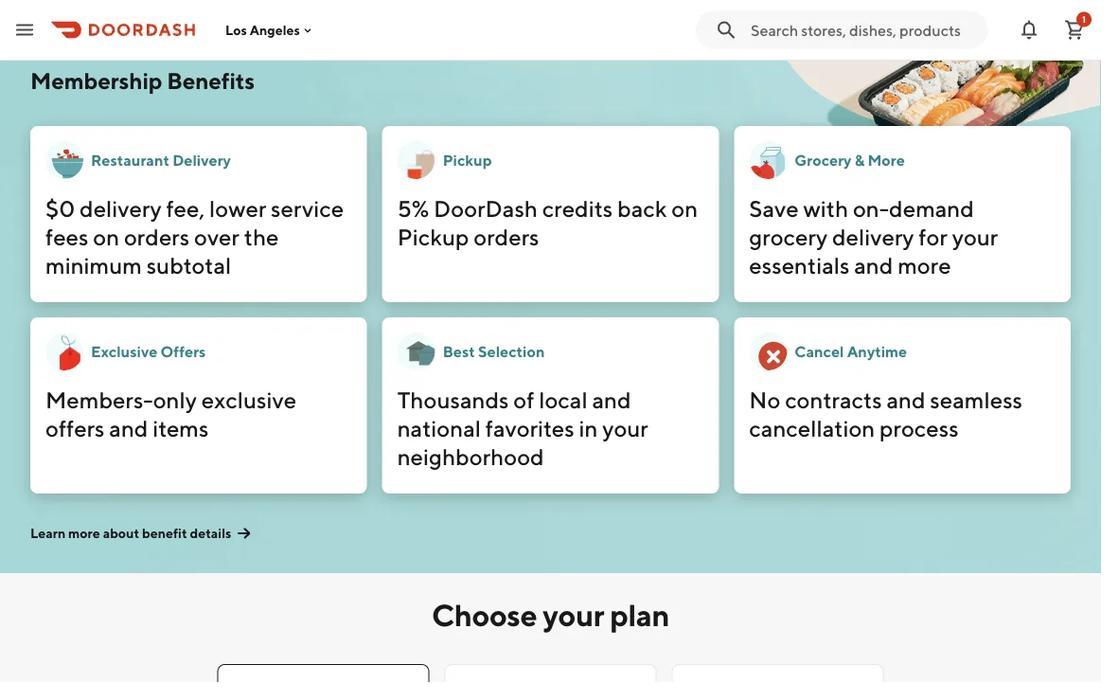 Task type: describe. For each thing, give the bounding box(es) containing it.
cancel anytime
[[795, 343, 908, 361]]

offers
[[45, 415, 105, 442]]

pickup inside 5% doordash credits back on pickup orders
[[398, 223, 469, 250]]

1 button
[[1056, 11, 1094, 49]]

cancel
[[795, 343, 845, 361]]

exclusive
[[91, 343, 158, 361]]

about
[[103, 525, 139, 541]]

fees
[[45, 223, 89, 250]]

los angeles button
[[226, 22, 315, 38]]

los angeles
[[226, 22, 300, 38]]

$0
[[45, 195, 75, 222]]

subtotal
[[147, 252, 231, 279]]

1 vertical spatial more
[[68, 525, 100, 541]]

your for demand
[[953, 223, 999, 250]]

$0 delivery fee, lower service fees on orders over the minimum subtotal
[[45, 195, 344, 279]]

essentials
[[750, 252, 850, 279]]

members-only exclusive offers and items
[[45, 386, 297, 442]]

benefits
[[167, 67, 255, 94]]

details
[[190, 525, 232, 541]]

on inside $0 delivery fee, lower service fees on orders over the minimum subtotal
[[93, 223, 120, 250]]

benefit
[[142, 525, 187, 541]]

save with on-demand grocery delivery for your essentials and more
[[750, 195, 999, 279]]

more inside save with on-demand grocery delivery for your essentials and more
[[898, 252, 952, 279]]

choose your plan
[[432, 597, 670, 632]]

and inside no contracts and seamless cancellation process
[[887, 386, 926, 413]]

only
[[153, 386, 197, 413]]

and inside members-only exclusive offers and items
[[109, 415, 148, 442]]

best
[[443, 343, 475, 361]]

offers
[[161, 343, 206, 361]]

delivery inside $0 delivery fee, lower service fees on orders over the minimum subtotal
[[80, 195, 162, 222]]

delivery inside save with on-demand grocery delivery for your essentials and more
[[833, 223, 915, 250]]

open menu image
[[13, 18, 36, 41]]

grocery & more
[[795, 151, 906, 169]]

the
[[244, 223, 279, 250]]

orders inside $0 delivery fee, lower service fees on orders over the minimum subtotal
[[124, 223, 190, 250]]

on inside 5% doordash credits back on pickup orders
[[672, 195, 698, 222]]

5% doordash credits back on pickup orders
[[398, 195, 698, 250]]

exclusive
[[202, 386, 297, 413]]

grocery
[[795, 151, 852, 169]]

members-
[[45, 386, 153, 413]]

grocery
[[750, 223, 828, 250]]

and inside thousands of local and national favorites in your neighborhood
[[593, 386, 632, 413]]

exclusive offers
[[91, 343, 206, 361]]

over
[[194, 223, 240, 250]]

demand
[[890, 195, 975, 222]]

no contracts and seamless cancellation process
[[750, 386, 1023, 442]]

no
[[750, 386, 781, 413]]

fee,
[[166, 195, 205, 222]]

for
[[919, 223, 948, 250]]

learn
[[30, 525, 66, 541]]



Task type: vqa. For each thing, say whether or not it's contained in the screenshot.
left more
yes



Task type: locate. For each thing, give the bounding box(es) containing it.
selection
[[478, 343, 545, 361]]

best selection
[[443, 343, 545, 361]]

and up process
[[887, 386, 926, 413]]

more down for
[[898, 252, 952, 279]]

los
[[226, 22, 247, 38]]

on up minimum
[[93, 223, 120, 250]]

1 orders from the left
[[124, 223, 190, 250]]

restaurant delivery
[[91, 151, 231, 169]]

pickup up doordash
[[443, 151, 492, 169]]

and inside save with on-demand grocery delivery for your essentials and more
[[855, 252, 894, 279]]

1 vertical spatial pickup
[[398, 223, 469, 250]]

on-
[[854, 195, 890, 222]]

contracts
[[786, 386, 883, 413]]

on right back
[[672, 195, 698, 222]]

national
[[398, 415, 481, 442]]

0 vertical spatial your
[[953, 223, 999, 250]]

1 horizontal spatial delivery
[[833, 223, 915, 250]]

1 vertical spatial your
[[603, 415, 649, 442]]

&
[[855, 151, 865, 169]]

save
[[750, 195, 799, 222]]

your inside thousands of local and national favorites in your neighborhood
[[603, 415, 649, 442]]

local
[[539, 386, 588, 413]]

1 vertical spatial on
[[93, 223, 120, 250]]

angeles
[[250, 22, 300, 38]]

choose
[[432, 597, 537, 632]]

delivery
[[173, 151, 231, 169]]

back
[[618, 195, 668, 222]]

more right learn
[[68, 525, 100, 541]]

doordash
[[434, 195, 538, 222]]

1 horizontal spatial more
[[898, 252, 952, 279]]

process
[[880, 415, 959, 442]]

orders inside 5% doordash credits back on pickup orders
[[474, 223, 540, 250]]

lower
[[209, 195, 267, 222]]

5%
[[398, 195, 429, 222]]

restaurant
[[91, 151, 169, 169]]

membership benefits
[[30, 67, 255, 94]]

and
[[855, 252, 894, 279], [593, 386, 632, 413], [887, 386, 926, 413], [109, 415, 148, 442]]

plan
[[610, 597, 670, 632]]

pickup down 5%
[[398, 223, 469, 250]]

cancellation
[[750, 415, 876, 442]]

minimum
[[45, 252, 142, 279]]

favorites
[[486, 415, 575, 442]]

thousands
[[398, 386, 509, 413]]

1 horizontal spatial orders
[[474, 223, 540, 250]]

1 horizontal spatial on
[[672, 195, 698, 222]]

0 horizontal spatial orders
[[124, 223, 190, 250]]

neighborhood
[[398, 443, 545, 470]]

your inside save with on-demand grocery delivery for your essentials and more
[[953, 223, 999, 250]]

delivery down restaurant
[[80, 195, 162, 222]]

notification bell image
[[1019, 18, 1041, 41]]

your
[[953, 223, 999, 250], [603, 415, 649, 442], [543, 597, 605, 632]]

0 vertical spatial on
[[672, 195, 698, 222]]

thousands of local and national favorites in your neighborhood
[[398, 386, 649, 470]]

your right for
[[953, 223, 999, 250]]

0 horizontal spatial delivery
[[80, 195, 162, 222]]

with
[[804, 195, 849, 222]]

more
[[868, 151, 906, 169]]

learn more about benefit details
[[30, 525, 232, 541]]

and down members-
[[109, 415, 148, 442]]

your left plan
[[543, 597, 605, 632]]

0 vertical spatial pickup
[[443, 151, 492, 169]]

more
[[898, 252, 952, 279], [68, 525, 100, 541]]

delivery down on-
[[833, 223, 915, 250]]

items
[[153, 415, 209, 442]]

and down on-
[[855, 252, 894, 279]]

orders down doordash
[[474, 223, 540, 250]]

anytime
[[848, 343, 908, 361]]

1 items, open order cart image
[[1064, 18, 1087, 41]]

orders down fee,
[[124, 223, 190, 250]]

membership
[[30, 67, 162, 94]]

and up in
[[593, 386, 632, 413]]

orders
[[124, 223, 190, 250], [474, 223, 540, 250]]

credits
[[543, 195, 613, 222]]

Store search: begin typing to search for stores available on DoorDash text field
[[751, 19, 977, 40]]

in
[[579, 415, 598, 442]]

0 vertical spatial more
[[898, 252, 952, 279]]

delivery
[[80, 195, 162, 222], [833, 223, 915, 250]]

on
[[672, 195, 698, 222], [93, 223, 120, 250]]

of
[[514, 386, 535, 413]]

seamless
[[931, 386, 1023, 413]]

0 horizontal spatial on
[[93, 223, 120, 250]]

0 horizontal spatial more
[[68, 525, 100, 541]]

0 vertical spatial delivery
[[80, 195, 162, 222]]

your right in
[[603, 415, 649, 442]]

1
[[1083, 14, 1087, 25]]

service
[[271, 195, 344, 222]]

1 vertical spatial delivery
[[833, 223, 915, 250]]

2 orders from the left
[[474, 223, 540, 250]]

pickup
[[443, 151, 492, 169], [398, 223, 469, 250]]

your for and
[[603, 415, 649, 442]]

2 vertical spatial your
[[543, 597, 605, 632]]



